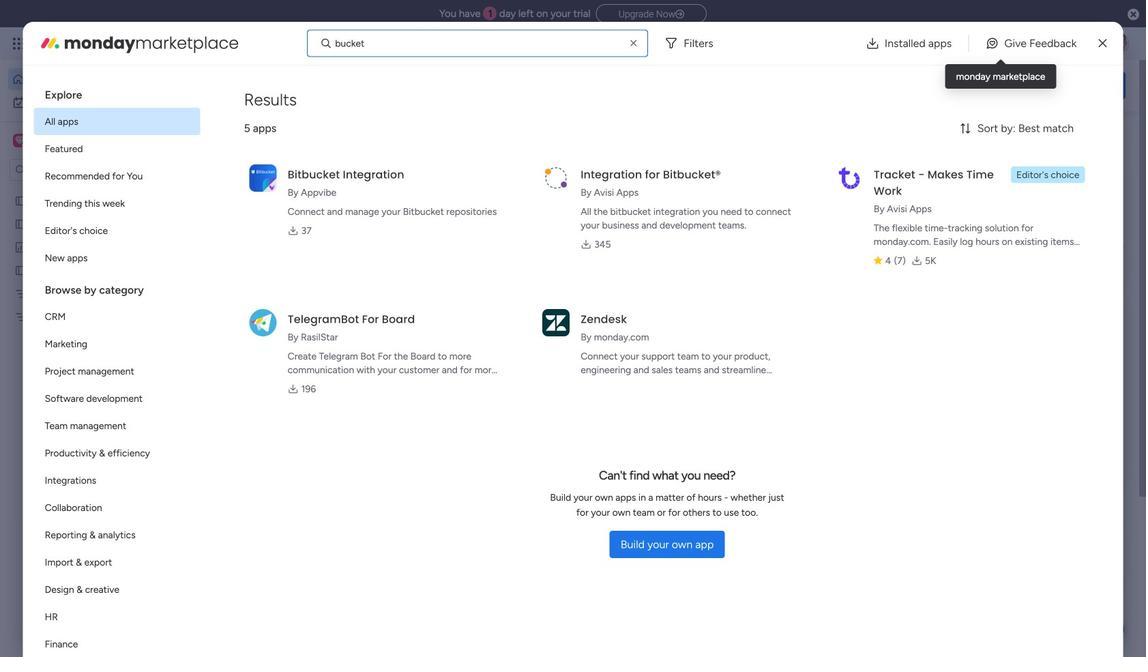 Task type: describe. For each thing, give the bounding box(es) containing it.
v2 user feedback image
[[933, 78, 943, 93]]

workspace image
[[15, 133, 24, 148]]

1 horizontal spatial monday marketplace image
[[994, 37, 1008, 51]]

1 vertical spatial dapulse x slim image
[[1106, 126, 1122, 143]]

update feed image
[[934, 37, 948, 51]]

1 public board image from the top
[[14, 195, 27, 207]]

v2 bolt switch image
[[1039, 78, 1047, 93]]

Search in workspace field
[[29, 162, 114, 178]]

getting started element
[[921, 525, 1126, 579]]

check circle image
[[942, 173, 951, 183]]

see plans image
[[226, 36, 239, 51]]

notifications image
[[904, 37, 918, 51]]

0 horizontal spatial monday marketplace image
[[39, 32, 61, 54]]

workspace selection element
[[13, 132, 114, 150]]



Task type: vqa. For each thing, say whether or not it's contained in the screenshot.
Getting started ELEMENT
yes



Task type: locate. For each thing, give the bounding box(es) containing it.
select product image
[[12, 37, 26, 51]]

1 vertical spatial public board image
[[14, 218, 27, 231]]

1 heading from the top
[[34, 76, 200, 108]]

public dashboard image
[[14, 241, 27, 254]]

help image
[[1058, 37, 1072, 51]]

invite members image
[[964, 37, 978, 51]]

2 image
[[945, 28, 957, 43]]

dapulse x slim image
[[1099, 35, 1107, 52], [1106, 126, 1122, 143]]

0 vertical spatial heading
[[34, 76, 200, 108]]

monday marketplace image right select product image
[[39, 32, 61, 54]]

public board image
[[14, 264, 27, 277]]

app logo image
[[250, 164, 277, 192], [543, 164, 570, 192], [836, 164, 863, 192], [250, 309, 277, 336], [543, 309, 570, 336]]

circle o image
[[942, 225, 951, 235]]

list box
[[34, 76, 200, 657], [0, 187, 174, 513]]

terry turtle image
[[1108, 33, 1130, 55]]

public board image
[[14, 195, 27, 207], [14, 218, 27, 231]]

0 vertical spatial public board image
[[14, 195, 27, 207]]

0 vertical spatial dapulse x slim image
[[1099, 35, 1107, 52]]

1 vertical spatial heading
[[34, 272, 200, 303]]

dapulse rightstroke image
[[676, 9, 685, 19]]

2 heading from the top
[[34, 272, 200, 303]]

monday marketplace image right invite members icon
[[994, 37, 1008, 51]]

option
[[8, 68, 166, 90], [8, 91, 166, 113], [34, 108, 200, 135], [34, 135, 200, 162], [34, 162, 200, 190], [0, 189, 174, 191], [34, 190, 200, 217], [34, 217, 200, 244], [34, 244, 200, 272], [34, 303, 200, 330], [34, 330, 200, 358], [34, 358, 200, 385], [34, 385, 200, 412], [34, 412, 200, 440], [34, 440, 200, 467], [34, 467, 200, 494], [34, 494, 200, 521], [34, 521, 200, 549], [34, 549, 200, 576], [34, 576, 200, 603], [34, 603, 200, 631], [34, 631, 200, 657]]

2 public board image from the top
[[14, 218, 27, 231]]

help center element
[[921, 590, 1126, 645]]

heading
[[34, 76, 200, 108], [34, 272, 200, 303]]

workspace image
[[13, 133, 27, 148]]

dapulse close image
[[1128, 8, 1140, 22]]

search everything image
[[1028, 37, 1042, 51]]

monday marketplace image
[[39, 32, 61, 54], [994, 37, 1008, 51]]

quick search results list box
[[211, 155, 889, 503]]



